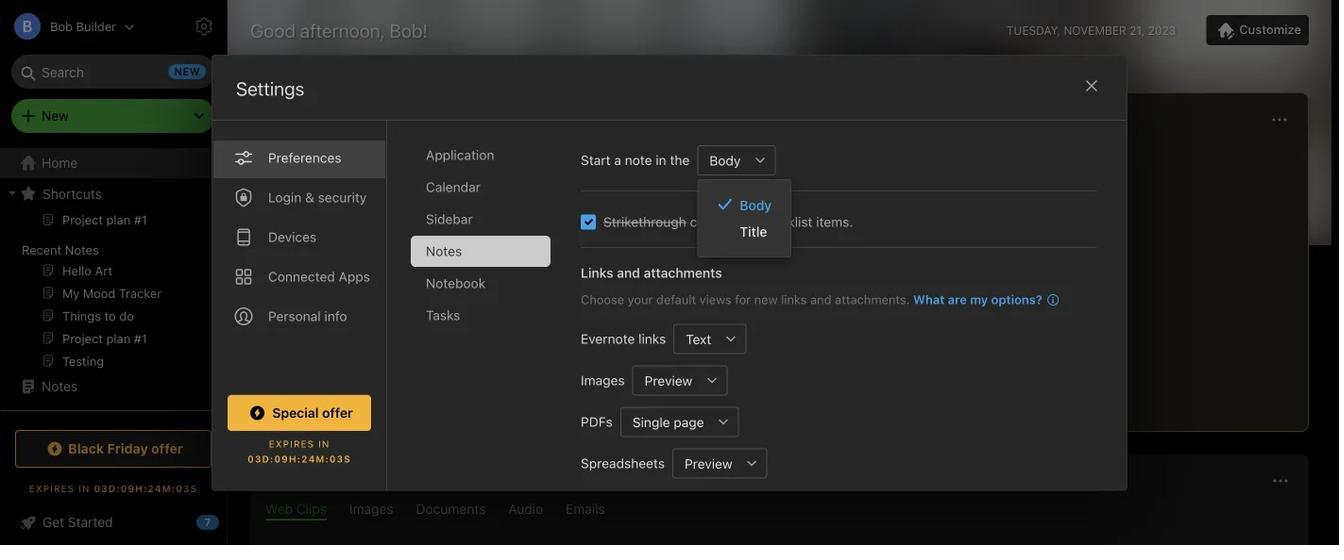 Task type: describe. For each thing, give the bounding box(es) containing it.
connected apps
[[268, 269, 370, 285]]

background
[[306, 331, 379, 347]]

&
[[305, 190, 314, 205]]

start
[[581, 152, 611, 168]]

strikethrough
[[604, 214, 686, 230]]

suggested
[[331, 139, 396, 155]]

scratch pad
[[987, 112, 1079, 128]]

customize
[[1239, 22, 1301, 37]]

recently
[[265, 474, 332, 489]]

art
[[665, 191, 685, 207]]

sales
[[551, 246, 582, 262]]

things to do go to the beach - studying abroad
[[803, 191, 910, 245]]

our
[[364, 263, 384, 279]]

tracker
[[334, 280, 377, 296]]

tuesday, november 21, 2023
[[1007, 24, 1176, 37]]

the left year
[[281, 263, 301, 279]]

1 vertical spatial links
[[639, 331, 666, 347]]

connected
[[268, 269, 335, 285]]

things
[[803, 191, 846, 207]]

good afternoon, bob!
[[250, 19, 428, 41]]

1 horizontal spatial images
[[581, 373, 625, 388]]

my
[[281, 191, 301, 207]]

body inside body link
[[740, 197, 772, 213]]

tree containing home
[[0, 148, 227, 546]]

to inside my mood tracker about this template: easily chart your mood every day of the year with our dai ly mood tracker tem plate. click each square to change the cell background accordin...
[[327, 314, 339, 330]]

03d:09h:24m:03s for friday
[[94, 484, 198, 494]]

notes inside recent notes group
[[65, 243, 99, 257]]

year
[[305, 263, 331, 279]]

abroad
[[861, 229, 905, 245]]

1 week from the top
[[455, 263, 489, 279]]

single
[[633, 415, 670, 430]]

0 vertical spatial nov
[[629, 246, 650, 259]]

special offer
[[272, 405, 353, 421]]

pad
[[1053, 112, 1079, 128]]

about
[[281, 212, 318, 228]]

notes inside notes button
[[265, 111, 310, 127]]

0 horizontal spatial and
[[617, 265, 640, 281]]

1 vertical spatial nov 1
[[281, 393, 311, 406]]

choose your default views for new links and attachments.
[[581, 293, 910, 307]]

black
[[68, 442, 104, 457]]

expires for special offer
[[269, 439, 315, 450]]

new button
[[11, 99, 215, 133]]

emails
[[566, 502, 605, 518]]

notebook
[[426, 276, 486, 291]]

default
[[656, 293, 696, 307]]

hello art
[[629, 191, 685, 207]]

1 vertical spatial mood
[[295, 280, 330, 296]]

are
[[948, 293, 967, 307]]

strikethrough completed checklist items.
[[604, 214, 853, 230]]

preview for images
[[645, 373, 693, 389]]

audio tab
[[508, 502, 543, 521]]

1 up links and attachments
[[653, 246, 658, 259]]

items.
[[816, 214, 853, 230]]

do
[[866, 191, 882, 207]]

easily
[[281, 229, 316, 245]]

le...
[[499, 365, 524, 381]]

preview for spreadsheets
[[685, 456, 733, 472]]

shortcuts
[[43, 186, 102, 201]]

each
[[353, 297, 382, 313]]

web
[[265, 502, 293, 518]]

beach
[[863, 212, 900, 228]]

november
[[1064, 24, 1127, 37]]

1 vertical spatial to
[[824, 212, 836, 228]]

completed
[[690, 214, 755, 230]]

recent notes
[[22, 243, 99, 257]]

click
[[319, 297, 349, 313]]

choose
[[581, 293, 624, 307]]

apps
[[339, 269, 370, 285]]

1 horizontal spatial links
[[781, 293, 807, 307]]

notebook tab
[[411, 268, 551, 299]]

recent tab
[[265, 139, 308, 159]]

cell
[[281, 331, 303, 347]]

1 vertical spatial 3
[[571, 348, 579, 364]]

3 week from the top
[[455, 297, 489, 313]]

expires in 03d:09h:24m:03s for black
[[29, 484, 198, 494]]

tasks tab
[[411, 300, 551, 331]]

thumbnail image
[[614, 316, 776, 419]]

the right the in
[[670, 152, 690, 168]]

major
[[486, 229, 520, 245]]

template:
[[347, 212, 405, 228]]

the down tem
[[391, 314, 411, 330]]

Choose default view option for Images field
[[632, 366, 728, 396]]

2023
[[1148, 24, 1176, 37]]

attachments.
[[835, 293, 910, 307]]

preview button for images
[[632, 366, 697, 396]]

Start writing… text field
[[987, 141, 1307, 417]]

title link
[[698, 218, 791, 245]]

notes inside notes link
[[42, 379, 78, 395]]

with
[[335, 263, 360, 279]]

special
[[272, 405, 319, 421]]

black friday offer button
[[15, 431, 212, 468]]

preview button for spreadsheets
[[672, 449, 737, 479]]

a
[[614, 152, 621, 168]]

0 vertical spatial 3
[[493, 297, 501, 313]]

single page
[[633, 415, 704, 430]]

settings
[[236, 77, 304, 99]]

offer inside tab list
[[322, 405, 353, 421]]

black friday offer
[[68, 442, 183, 457]]

notes inside notes tab
[[426, 243, 462, 259]]

go
[[803, 212, 820, 228]]

plan
[[504, 191, 531, 207]]

personal
[[268, 309, 321, 324]]

calendar
[[426, 179, 481, 195]]

Choose default view option for Google Drive links field
[[698, 490, 772, 521]]

Select66 checkbox
[[581, 215, 596, 230]]

expires in 03d:09h:24m:03s for special
[[248, 439, 351, 465]]

options?
[[991, 293, 1043, 307]]

title button
[[698, 490, 742, 521]]

tab list containing application
[[411, 140, 566, 490]]

Start a new note in the body or title. field
[[697, 145, 776, 175]]

tuesday,
[[1007, 24, 1061, 37]]

nike
[[455, 229, 482, 245]]

every
[[320, 246, 353, 262]]

title inside button
[[711, 498, 737, 513]]

4 week from the top
[[455, 314, 489, 330]]

emails tab
[[566, 502, 605, 521]]

tem
[[380, 280, 410, 296]]

shortcuts button
[[0, 179, 218, 209]]

sidebar
[[426, 211, 473, 227]]



Task type: vqa. For each thing, say whether or not it's contained in the screenshot.
Underline icon
no



Task type: locate. For each thing, give the bounding box(es) containing it.
plate.
[[281, 280, 410, 313]]

notes up recent tab
[[265, 111, 310, 127]]

None search field
[[25, 55, 202, 89]]

expires in 03d:09h:24m:03s up recently
[[248, 439, 351, 465]]

preview up title button on the bottom right
[[685, 456, 733, 472]]

calendar tab
[[411, 172, 551, 203]]

your up day
[[355, 229, 382, 245]]

1 horizontal spatial to
[[824, 212, 836, 228]]

mood
[[281, 246, 316, 262], [295, 280, 330, 296]]

1 vertical spatial expires in 03d:09h:24m:03s
[[29, 484, 198, 494]]

preferences
[[268, 150, 342, 166]]

afternoon,
[[300, 19, 385, 41]]

new
[[42, 108, 69, 124]]

start a note in the
[[581, 152, 690, 168]]

application tab
[[411, 140, 551, 171]]

1 vertical spatial offer
[[151, 442, 183, 457]]

clips
[[296, 502, 327, 518]]

title inside dropdown list menu
[[740, 224, 767, 240]]

0 horizontal spatial nov 1
[[281, 393, 311, 406]]

notes down shortcuts
[[65, 243, 99, 257]]

expires down black at the bottom of page
[[29, 484, 75, 494]]

customize button
[[1206, 15, 1309, 45]]

0 vertical spatial links
[[781, 293, 807, 307]]

2 vertical spatial to
[[327, 314, 339, 330]]

web clips
[[265, 502, 327, 518]]

login & security
[[268, 190, 367, 205]]

-
[[904, 212, 910, 228]]

0 vertical spatial mood
[[281, 246, 316, 262]]

week down notebook
[[455, 297, 489, 313]]

links and attachments
[[581, 265, 722, 281]]

documents
[[416, 502, 486, 518]]

0 horizontal spatial nov
[[281, 393, 302, 406]]

mood down easily
[[281, 246, 316, 262]]

0 vertical spatial expires
[[269, 439, 315, 450]]

body up body link on the right of the page
[[710, 153, 741, 168]]

web clips tab
[[265, 502, 327, 521]]

0 vertical spatial preview
[[645, 373, 693, 389]]

text
[[686, 332, 711, 347]]

pdfs
[[581, 414, 613, 430]]

expires in 03d:09h:24m:03s
[[248, 439, 351, 465], [29, 484, 198, 494]]

0 vertical spatial 4
[[493, 314, 501, 330]]

in for black
[[79, 484, 90, 494]]

home
[[42, 155, 78, 171]]

notes
[[265, 111, 310, 127], [65, 243, 99, 257], [426, 243, 462, 259], [42, 379, 78, 395]]

spreadsheets
[[581, 456, 665, 472]]

recent notes group
[[0, 209, 218, 380]]

in down special offer
[[318, 439, 330, 450]]

tab list
[[213, 121, 387, 490], [254, 139, 945, 159], [411, 140, 566, 490], [254, 502, 1305, 521]]

4 up 5
[[493, 314, 501, 330]]

03d:09h:24m:03s
[[248, 454, 351, 465], [94, 484, 198, 494]]

ly
[[281, 263, 412, 296]]

project
[[455, 191, 501, 207]]

images tab
[[349, 502, 393, 521]]

to up studying
[[824, 212, 836, 228]]

1 vertical spatial images
[[349, 502, 393, 518]]

0 vertical spatial offer
[[322, 405, 353, 421]]

what are my options?
[[913, 293, 1043, 307]]

info
[[324, 309, 347, 324]]

recent for recent
[[265, 139, 308, 155]]

body inside 'body' button
[[710, 153, 741, 168]]

notes down sidebar
[[426, 243, 462, 259]]

expires down special at the bottom of the page
[[269, 439, 315, 450]]

1 horizontal spatial expires
[[269, 439, 315, 450]]

#1
[[535, 191, 550, 207]]

images inside tab list
[[349, 502, 393, 518]]

0 horizontal spatial expires in 03d:09h:24m:03s
[[29, 484, 198, 494]]

close image
[[1080, 74, 1103, 97]]

4
[[493, 314, 501, 330], [487, 365, 495, 381]]

recent for recent notes
[[22, 243, 62, 257]]

1 vertical spatial 03d:09h:24m:03s
[[94, 484, 198, 494]]

title down "choose default view option for spreadsheets" field
[[711, 498, 737, 513]]

of
[[382, 246, 395, 262]]

1 vertical spatial nov
[[281, 393, 302, 406]]

offer right special at the bottom of the page
[[322, 405, 353, 421]]

100
[[525, 246, 547, 262]]

links right new
[[781, 293, 807, 307]]

sidebar tab
[[411, 204, 551, 235]]

2 down tasks "tab"
[[528, 348, 536, 364]]

preview inside choose default view option for images field
[[645, 373, 693, 389]]

the
[[670, 152, 690, 168], [840, 212, 859, 228], [281, 263, 301, 279], [391, 314, 411, 330]]

title
[[740, 224, 767, 240], [711, 498, 737, 513]]

1 vertical spatial expires
[[29, 484, 75, 494]]

to down the click
[[327, 314, 339, 330]]

1 horizontal spatial your
[[628, 293, 653, 307]]

text button
[[674, 324, 716, 354]]

offer right friday
[[151, 442, 183, 457]]

expires in 03d:09h:24m:03s down black friday offer popup button
[[29, 484, 198, 494]]

0 vertical spatial 03d:09h:24m:03s
[[248, 454, 351, 465]]

1 horizontal spatial expires in 03d:09h:24m:03s
[[248, 439, 351, 465]]

change
[[342, 314, 387, 330]]

1 down milestones
[[493, 263, 499, 279]]

tab list containing web clips
[[254, 502, 1305, 521]]

images down evernote
[[581, 373, 625, 388]]

notes up black at the bottom of page
[[42, 379, 78, 395]]

1 vertical spatial 4
[[487, 365, 495, 381]]

Search text field
[[25, 55, 202, 89]]

application
[[426, 147, 494, 163]]

0 horizontal spatial 3
[[493, 297, 501, 313]]

5 week from the top
[[455, 331, 489, 347]]

body up title link
[[740, 197, 772, 213]]

0 horizontal spatial in
[[79, 484, 90, 494]]

1 horizontal spatial recent
[[265, 139, 308, 155]]

summary
[[455, 212, 513, 228]]

1 horizontal spatial nov
[[629, 246, 650, 259]]

the inside things to do go to the beach - studying abroad
[[840, 212, 859, 228]]

nov up links and attachments
[[629, 246, 650, 259]]

1 horizontal spatial title
[[740, 224, 767, 240]]

recent
[[265, 139, 308, 155], [22, 243, 62, 257]]

1 vertical spatial title
[[711, 498, 737, 513]]

tree
[[0, 148, 227, 546]]

mm/dd/yy
[[502, 263, 568, 279], [504, 280, 570, 296], [504, 297, 570, 313], [505, 314, 571, 330], [504, 331, 570, 347]]

expires inside the expires in 03d:09h:24m:03s
[[269, 439, 315, 450]]

0 vertical spatial title
[[740, 224, 767, 240]]

1 horizontal spatial offer
[[322, 405, 353, 421]]

nov 1 up links and attachments
[[629, 246, 658, 259]]

special offer button
[[228, 396, 371, 431]]

1 vertical spatial recent
[[22, 243, 62, 257]]

mood down year
[[295, 280, 330, 296]]

1 down accordin...
[[306, 393, 311, 406]]

and
[[617, 265, 640, 281], [810, 293, 832, 307]]

1 horizontal spatial nov 1
[[629, 246, 658, 259]]

nov down accordin...
[[281, 393, 302, 406]]

0 horizontal spatial to
[[327, 314, 339, 330]]

expires in 03d:09h:24m:03s inside tab list
[[248, 439, 351, 465]]

1 vertical spatial body
[[740, 197, 772, 213]]

1 down tasks "tab"
[[487, 348, 493, 364]]

web clips tab panel
[[250, 521, 1309, 546]]

personal info
[[268, 309, 347, 324]]

0 horizontal spatial offer
[[151, 442, 183, 457]]

2 horizontal spatial to
[[849, 191, 862, 207]]

0 vertical spatial in
[[318, 439, 330, 450]]

1 horizontal spatial 2
[[528, 348, 536, 364]]

2 up tasks "tab"
[[493, 280, 501, 296]]

your inside my mood tracker about this template: easily chart your mood every day of the year with our dai ly mood tracker tem plate. click each square to change the cell background accordin...
[[355, 229, 382, 245]]

day
[[357, 246, 379, 262]]

1 horizontal spatial 03d:09h:24m:03s
[[248, 454, 351, 465]]

0 vertical spatial 2
[[493, 280, 501, 296]]

0 horizontal spatial images
[[349, 502, 393, 518]]

1 vertical spatial and
[[810, 293, 832, 307]]

in down black at the bottom of page
[[79, 484, 90, 494]]

0 vertical spatial to
[[849, 191, 862, 207]]

and right links
[[617, 265, 640, 281]]

0 vertical spatial nov 1
[[629, 246, 658, 259]]

notes tab
[[411, 236, 551, 267]]

evernote links
[[581, 331, 666, 347]]

03d:09h:24m:03s inside tab list
[[248, 454, 351, 465]]

Choose default view option for Evernote links field
[[674, 324, 746, 354]]

0 horizontal spatial recent
[[22, 243, 62, 257]]

devices
[[268, 229, 317, 245]]

1 vertical spatial preview
[[685, 456, 733, 472]]

1 vertical spatial in
[[79, 484, 90, 494]]

21,
[[1130, 24, 1145, 37]]

square
[[281, 314, 323, 330]]

0 horizontal spatial 03d:09h:24m:03s
[[94, 484, 198, 494]]

images down captured
[[349, 502, 393, 518]]

in
[[656, 152, 666, 168]]

images
[[581, 373, 625, 388], [349, 502, 393, 518]]

audio
[[508, 502, 543, 518]]

1 horizontal spatial in
[[318, 439, 330, 450]]

1 horizontal spatial and
[[810, 293, 832, 307]]

4 left le...
[[487, 365, 495, 381]]

chart
[[320, 229, 352, 245]]

recent inside tab list
[[265, 139, 308, 155]]

03d:09h:24m:03s down friday
[[94, 484, 198, 494]]

0 vertical spatial your
[[355, 229, 382, 245]]

bob!
[[390, 19, 428, 41]]

0 horizontal spatial your
[[355, 229, 382, 245]]

week down notebook tab
[[455, 314, 489, 330]]

0 horizontal spatial links
[[639, 331, 666, 347]]

week
[[455, 263, 489, 279], [455, 280, 489, 296], [455, 297, 489, 313], [455, 314, 489, 330], [455, 331, 489, 347]]

1 horizontal spatial 3
[[571, 348, 579, 364]]

dropdown list menu
[[698, 192, 791, 245]]

notes button
[[262, 108, 332, 130]]

checklist
[[758, 214, 813, 230]]

week down milestones
[[455, 263, 489, 279]]

recent down shortcuts
[[22, 243, 62, 257]]

03d:09h:24m:03s up recently
[[248, 454, 351, 465]]

studying
[[803, 229, 857, 245]]

note
[[625, 152, 652, 168]]

preview up single page
[[645, 373, 693, 389]]

dai
[[387, 263, 412, 279]]

notes link
[[0, 372, 218, 402]]

03d:09h:24m:03s for offer
[[248, 454, 351, 465]]

expires for black friday offer
[[29, 484, 75, 494]]

Choose default view option for Spreadsheets field
[[672, 449, 768, 479]]

and left attachments.
[[810, 293, 832, 307]]

scratch pad button
[[984, 109, 1079, 131]]

project plan #1 summary lululemon nike major milestones 100 sales week 1 mm/dd/yy week 2 mm/dd/yy week 3 mm/dd/yy week 4 mm/dd/yy week 5 mm/dd/yy task 1 task 2 task 3 task 4 le...
[[455, 191, 582, 381]]

0 vertical spatial recent
[[265, 139, 308, 155]]

recently captured
[[265, 474, 407, 489]]

settings image
[[193, 15, 215, 38]]

recently captured button
[[262, 470, 407, 493]]

in
[[318, 439, 330, 450], [79, 484, 90, 494]]

the up studying
[[840, 212, 859, 228]]

for
[[735, 293, 751, 307]]

week up tasks "tab"
[[455, 280, 489, 296]]

in for special
[[318, 439, 330, 450]]

scratch
[[987, 112, 1049, 128]]

to
[[849, 191, 862, 207], [824, 212, 836, 228], [327, 314, 339, 330]]

recent inside group
[[22, 243, 62, 257]]

0 vertical spatial expires in 03d:09h:24m:03s
[[248, 439, 351, 465]]

2 week from the top
[[455, 280, 489, 296]]

new
[[754, 293, 778, 307]]

login
[[268, 190, 302, 205]]

0 horizontal spatial expires
[[29, 484, 75, 494]]

0 vertical spatial body
[[710, 153, 741, 168]]

1 vertical spatial 2
[[528, 348, 536, 364]]

nov
[[629, 246, 650, 259], [281, 393, 302, 406]]

week left 5
[[455, 331, 489, 347]]

in inside the expires in 03d:09h:24m:03s
[[318, 439, 330, 450]]

preview button
[[632, 366, 697, 396], [672, 449, 737, 479]]

task
[[455, 348, 483, 364], [496, 348, 524, 364], [539, 348, 567, 364], [455, 365, 483, 381]]

links
[[781, 293, 807, 307], [639, 331, 666, 347]]

0 vertical spatial preview button
[[632, 366, 697, 396]]

recent down notes button
[[265, 139, 308, 155]]

body button
[[697, 145, 746, 175]]

your down links and attachments
[[628, 293, 653, 307]]

1 vertical spatial preview button
[[672, 449, 737, 479]]

links
[[581, 265, 613, 281]]

0 horizontal spatial 2
[[493, 280, 501, 296]]

links left text button
[[639, 331, 666, 347]]

preview button up title button on the bottom right
[[672, 449, 737, 479]]

friday
[[107, 442, 148, 457]]

home link
[[0, 148, 227, 179]]

documents tab
[[416, 502, 486, 521]]

single page button
[[620, 407, 709, 438]]

preview button up single page button on the bottom of page
[[632, 366, 697, 396]]

title down body link on the right of the page
[[740, 224, 767, 240]]

lululemon
[[517, 212, 579, 228]]

suggested tab
[[331, 139, 396, 159]]

captured
[[336, 474, 407, 489]]

tasks
[[426, 308, 460, 323]]

tab list containing preferences
[[213, 121, 387, 490]]

1 vertical spatial your
[[628, 293, 653, 307]]

preview inside "choose default view option for spreadsheets" field
[[685, 456, 733, 472]]

0 vertical spatial images
[[581, 373, 625, 388]]

0 horizontal spatial title
[[711, 498, 737, 513]]

0 vertical spatial and
[[617, 265, 640, 281]]

to left do
[[849, 191, 862, 207]]

tab list containing recent
[[254, 139, 945, 159]]

mood
[[304, 191, 340, 207]]

nov 1 down accordin...
[[281, 393, 311, 406]]

Choose default view option for PDFs field
[[620, 407, 739, 438]]



